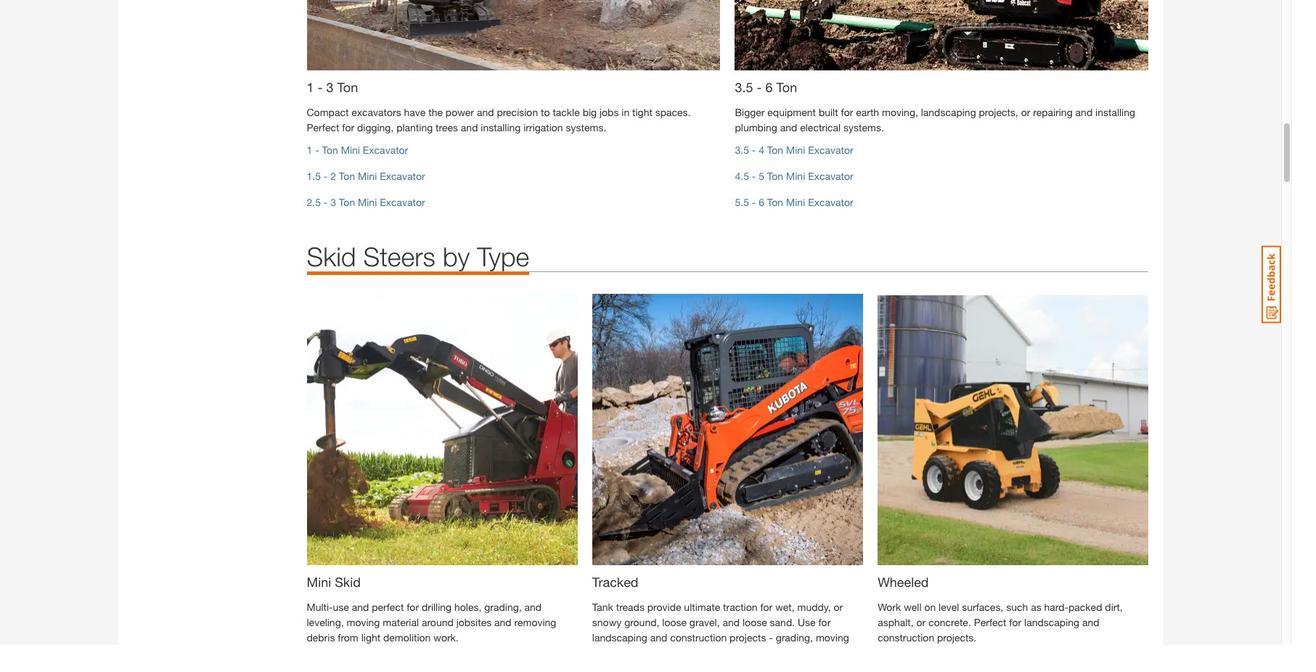 Task type: describe. For each thing, give the bounding box(es) containing it.
for inside work well on level surfaces, such as hard-packed dirt, asphalt, or concrete. perfect for landscaping and construction projects.
[[1009, 616, 1022, 628]]

construction inside work well on level surfaces, such as hard-packed dirt, asphalt, or concrete. perfect for landscaping and construction projects.
[[878, 631, 934, 644]]

well
[[904, 601, 922, 613]]

ton for 3.5 - 4 ton mini excavator
[[767, 144, 783, 156]]

snowy
[[592, 616, 622, 628]]

excavator for 3.5 - 4 ton mini excavator
[[808, 144, 853, 156]]

surfaces,
[[962, 601, 1004, 613]]

1.5 - 2 ton mini excavator link
[[307, 170, 425, 183]]

systems. inside the compact excavators have the power and precision to tackle big jobs in tight spaces. perfect for digging, planting trees and installing irrigation systems.
[[566, 122, 606, 134]]

- for 2.5 - 3 ton mini excavator
[[324, 196, 328, 209]]

earth
[[856, 106, 879, 119]]

the
[[429, 106, 443, 119]]

treads
[[616, 601, 645, 613]]

0 vertical spatial skid
[[307, 241, 356, 273]]

3.5 for 3.5 - 4 ton mini excavator
[[735, 144, 749, 156]]

projects,
[[979, 106, 1018, 119]]

debris
[[307, 631, 335, 644]]

4
[[759, 144, 764, 156]]

and right jobsites
[[494, 616, 512, 628]]

perfect
[[372, 601, 404, 613]]

and inside work well on level surfaces, such as hard-packed dirt, asphalt, or concrete. perfect for landscaping and construction projects.
[[1082, 616, 1100, 628]]

- for 1.5 - 2 ton mini excavator
[[324, 170, 328, 183]]

4.5
[[735, 170, 749, 183]]

spaces.
[[655, 106, 691, 119]]

such
[[1006, 601, 1028, 613]]

precision
[[497, 106, 538, 119]]

mini for 2.5 - 3 ton mini excavator
[[358, 196, 377, 209]]

grading, inside the tank treads provide ultimate traction for wet, muddy, or snowy ground, loose gravel, and loose sand. use for landscaping and construction projects - grading, movi
[[776, 631, 813, 644]]

3.5 for 3.5 - 6 ton
[[735, 79, 753, 95]]

mini skid image
[[307, 294, 578, 565]]

steers
[[363, 241, 436, 273]]

moving
[[347, 616, 380, 628]]

plumbing
[[735, 122, 777, 134]]

ton for 5.5 - 6 ton mini excavator
[[767, 196, 783, 209]]

from
[[338, 631, 359, 644]]

power
[[446, 106, 474, 119]]

tackle
[[553, 106, 580, 119]]

1 loose from the left
[[662, 616, 687, 628]]

mini for 5.5 - 6 ton mini excavator
[[786, 196, 805, 209]]

excavator for 1.5 - 2 ton mini excavator
[[380, 170, 425, 183]]

removing
[[514, 616, 556, 628]]

5.5
[[735, 196, 749, 209]]

landscaping inside the tank treads provide ultimate traction for wet, muddy, or snowy ground, loose gravel, and loose sand. use for landscaping and construction projects - grading, movi
[[592, 631, 647, 644]]

tight
[[632, 106, 653, 119]]

projects.
[[937, 631, 977, 644]]

2
[[330, 170, 336, 183]]

2.5
[[307, 196, 321, 209]]

sand.
[[770, 616, 795, 628]]

ton for 1 - 3 ton
[[337, 79, 358, 95]]

and down "power"
[[461, 122, 478, 134]]

installing inside bigger equipment built for earth moving, landscaping projects, or repairing and installing plumbing and electrical systems.
[[1096, 106, 1135, 119]]

1 - ton mini excavator link
[[307, 144, 408, 156]]

drilling
[[422, 601, 452, 613]]

5
[[759, 170, 764, 183]]

5.5 - 6 ton mini excavator link
[[735, 196, 853, 209]]

compact
[[307, 106, 349, 119]]

- for 5.5 - 6 ton mini excavator
[[752, 196, 756, 209]]

light
[[361, 631, 381, 644]]

by
[[443, 241, 470, 273]]

excavator for 5.5 - 6 ton mini excavator
[[808, 196, 853, 209]]

have
[[404, 106, 426, 119]]

3.5-6 ton mini excavator image
[[735, 0, 1149, 71]]

repairing
[[1033, 106, 1073, 119]]

excavators
[[352, 106, 401, 119]]

2 loose from the left
[[743, 616, 767, 628]]

wet,
[[775, 601, 795, 613]]

moving,
[[882, 106, 918, 119]]

3.5 - 4 ton mini excavator
[[735, 144, 853, 156]]

jobs
[[600, 106, 619, 119]]

multi-
[[307, 601, 333, 613]]

ton up 2 at the left top of the page
[[322, 144, 338, 156]]

ton for 1.5 - 2 ton mini excavator
[[339, 170, 355, 183]]

wheeled image
[[878, 294, 1149, 565]]

- for 1 - ton mini excavator
[[315, 144, 319, 156]]

- for 1 - 3 ton
[[318, 79, 323, 95]]

mini up 1.5 - 2 ton mini excavator link
[[341, 144, 360, 156]]

for inside bigger equipment built for earth moving, landscaping projects, or repairing and installing plumbing and electrical systems.
[[841, 106, 853, 119]]

digging,
[[357, 122, 394, 134]]

5.5 - 6 ton mini excavator
[[735, 196, 853, 209]]

and down equipment
[[780, 122, 797, 134]]

systems. inside bigger equipment built for earth moving, landscaping projects, or repairing and installing plumbing and electrical systems.
[[844, 122, 884, 134]]

skid steers by type
[[307, 241, 529, 273]]

concrete.
[[929, 616, 971, 628]]

mini skid
[[307, 574, 361, 590]]

demolition
[[383, 631, 431, 644]]

- for 3.5 - 6 ton
[[757, 79, 762, 95]]

compact excavators have the power and precision to tackle big jobs in tight spaces. perfect for digging, planting trees and installing irrigation systems.
[[307, 106, 691, 134]]

or for tracked
[[834, 601, 843, 613]]

ton for 4.5 - 5 ton mini excavator
[[767, 170, 783, 183]]

tank treads provide ultimate traction for wet, muddy, or snowy ground, loose gravel, and loose sand. use for landscaping and construction projects - grading, movi
[[592, 601, 849, 645]]

1 for 1 - ton mini excavator
[[307, 144, 312, 156]]

1 for 1 - 3 ton
[[307, 79, 314, 95]]

mini for 3.5 - 4 ton mini excavator
[[786, 144, 805, 156]]

4.5 - 5 ton mini excavator
[[735, 170, 853, 183]]

jobsites
[[456, 616, 492, 628]]



Task type: locate. For each thing, give the bounding box(es) containing it.
1 systems. from the left
[[566, 122, 606, 134]]

mini up 4.5 - 5 ton mini excavator 'link'
[[786, 144, 805, 156]]

systems.
[[566, 122, 606, 134], [844, 122, 884, 134]]

6 for 3.5
[[766, 79, 773, 95]]

work well on level surfaces, such as hard-packed dirt, asphalt, or concrete. perfect for landscaping and construction projects.
[[878, 601, 1123, 644]]

2 3.5 from the top
[[735, 144, 749, 156]]

-
[[318, 79, 323, 95], [757, 79, 762, 95], [315, 144, 319, 156], [752, 144, 756, 156], [324, 170, 328, 183], [752, 170, 756, 183], [324, 196, 328, 209], [752, 196, 756, 209], [769, 631, 773, 644]]

construction inside the tank treads provide ultimate traction for wet, muddy, or snowy ground, loose gravel, and loose sand. use for landscaping and construction projects - grading, movi
[[670, 631, 727, 644]]

1 horizontal spatial systems.
[[844, 122, 884, 134]]

skid down 2.5
[[307, 241, 356, 273]]

excavator for 4.5 - 5 ton mini excavator
[[808, 170, 853, 183]]

or right muddy,
[[834, 601, 843, 613]]

trees
[[436, 122, 458, 134]]

mini
[[341, 144, 360, 156], [786, 144, 805, 156], [358, 170, 377, 183], [786, 170, 805, 183], [358, 196, 377, 209], [786, 196, 805, 209], [307, 574, 331, 590]]

0 horizontal spatial installing
[[481, 122, 521, 134]]

excavator
[[363, 144, 408, 156], [808, 144, 853, 156], [380, 170, 425, 183], [808, 170, 853, 183], [380, 196, 425, 209], [808, 196, 853, 209]]

mini for 1.5 - 2 ton mini excavator
[[358, 170, 377, 183]]

3 right 2.5
[[330, 196, 336, 209]]

1 vertical spatial perfect
[[974, 616, 1007, 628]]

- right 5.5
[[752, 196, 756, 209]]

1 vertical spatial 6
[[759, 196, 764, 209]]

1.5 - 2 ton mini excavator
[[307, 170, 425, 183]]

landscaping down snowy
[[592, 631, 647, 644]]

1 horizontal spatial or
[[917, 616, 926, 628]]

1 vertical spatial 3.5
[[735, 144, 749, 156]]

- up the bigger
[[757, 79, 762, 95]]

asphalt,
[[878, 616, 914, 628]]

2 1 from the top
[[307, 144, 312, 156]]

landscaping
[[921, 106, 976, 119], [1024, 616, 1080, 628], [592, 631, 647, 644]]

1-3 ton mini excavator image
[[307, 0, 721, 71]]

work
[[878, 601, 901, 613]]

0 horizontal spatial construction
[[670, 631, 727, 644]]

1 horizontal spatial construction
[[878, 631, 934, 644]]

and down ground,
[[650, 631, 667, 644]]

to
[[541, 106, 550, 119]]

landscaping down the hard-
[[1024, 616, 1080, 628]]

excavator down 1.5 - 2 ton mini excavator
[[380, 196, 425, 209]]

loose up projects
[[743, 616, 767, 628]]

installing down precision
[[481, 122, 521, 134]]

0 vertical spatial 6
[[766, 79, 773, 95]]

grading, up jobsites
[[484, 601, 522, 613]]

perfect
[[307, 122, 339, 134], [974, 616, 1007, 628]]

2 construction from the left
[[878, 631, 934, 644]]

construction down gravel,
[[670, 631, 727, 644]]

construction down asphalt,
[[878, 631, 934, 644]]

ton up equipment
[[776, 79, 797, 95]]

3.5 - 4 ton mini excavator link
[[735, 144, 853, 156]]

perfect down surfaces,
[[974, 616, 1007, 628]]

1 - ton mini excavator
[[307, 144, 408, 156]]

1 construction from the left
[[670, 631, 727, 644]]

0 horizontal spatial grading,
[[484, 601, 522, 613]]

3 up compact
[[326, 79, 334, 95]]

bigger
[[735, 106, 765, 119]]

tracked image
[[592, 294, 863, 565]]

for down such
[[1009, 616, 1022, 628]]

6 for 5.5
[[759, 196, 764, 209]]

and up the removing
[[525, 601, 542, 613]]

for up material
[[407, 601, 419, 613]]

1 vertical spatial installing
[[481, 122, 521, 134]]

1 horizontal spatial installing
[[1096, 106, 1135, 119]]

1 horizontal spatial loose
[[743, 616, 767, 628]]

grading, inside multi-use and perfect for drilling holes, grading, and leveling, moving material around jobsites and removing debris from light demolition work.
[[484, 601, 522, 613]]

1 vertical spatial 1
[[307, 144, 312, 156]]

construction
[[670, 631, 727, 644], [878, 631, 934, 644]]

excavator up 2.5 - 3 ton mini excavator link
[[380, 170, 425, 183]]

for left wet,
[[760, 601, 773, 613]]

2 horizontal spatial or
[[1021, 106, 1030, 119]]

for up the "1 - ton mini excavator" link
[[342, 122, 354, 134]]

1 vertical spatial or
[[834, 601, 843, 613]]

material
[[383, 616, 419, 628]]

or down "well"
[[917, 616, 926, 628]]

2 vertical spatial landscaping
[[592, 631, 647, 644]]

tank
[[592, 601, 613, 613]]

ton right 2 at the left top of the page
[[339, 170, 355, 183]]

- for 4.5 - 5 ton mini excavator
[[752, 170, 756, 183]]

traction
[[723, 601, 758, 613]]

1 vertical spatial skid
[[335, 574, 361, 590]]

excavator down digging,
[[363, 144, 408, 156]]

loose
[[662, 616, 687, 628], [743, 616, 767, 628]]

planting
[[397, 122, 433, 134]]

2 horizontal spatial landscaping
[[1024, 616, 1080, 628]]

0 horizontal spatial or
[[834, 601, 843, 613]]

ton for 2.5 - 3 ton mini excavator
[[339, 196, 355, 209]]

around
[[422, 616, 454, 628]]

0 horizontal spatial landscaping
[[592, 631, 647, 644]]

mini down 3.5 - 4 ton mini excavator
[[786, 170, 805, 183]]

- left the 4 on the right of page
[[752, 144, 756, 156]]

0 vertical spatial landscaping
[[921, 106, 976, 119]]

0 vertical spatial 3.5
[[735, 79, 753, 95]]

ground,
[[624, 616, 659, 628]]

or
[[1021, 106, 1030, 119], [834, 601, 843, 613], [917, 616, 926, 628]]

4.5 - 5 ton mini excavator link
[[735, 170, 853, 183]]

bigger equipment built for earth moving, landscaping projects, or repairing and installing plumbing and electrical systems.
[[735, 106, 1135, 134]]

0 horizontal spatial 6
[[759, 196, 764, 209]]

6 right 5.5
[[759, 196, 764, 209]]

- up compact
[[318, 79, 323, 95]]

or inside bigger equipment built for earth moving, landscaping projects, or repairing and installing plumbing and electrical systems.
[[1021, 106, 1030, 119]]

perfect inside the compact excavators have the power and precision to tackle big jobs in tight spaces. perfect for digging, planting trees and installing irrigation systems.
[[307, 122, 339, 134]]

- up 1.5
[[315, 144, 319, 156]]

ton down 4.5 - 5 ton mini excavator at the right top of page
[[767, 196, 783, 209]]

for
[[841, 106, 853, 119], [342, 122, 354, 134], [407, 601, 419, 613], [760, 601, 773, 613], [819, 616, 831, 628], [1009, 616, 1022, 628]]

wheeled
[[878, 574, 929, 590]]

level
[[939, 601, 959, 613]]

1 horizontal spatial landscaping
[[921, 106, 976, 119]]

1.5
[[307, 170, 321, 183]]

0 vertical spatial grading,
[[484, 601, 522, 613]]

3.5
[[735, 79, 753, 95], [735, 144, 749, 156]]

1 - 3 ton
[[307, 79, 358, 95]]

- left the 5
[[752, 170, 756, 183]]

type
[[477, 241, 529, 273]]

excavator for 2.5 - 3 ton mini excavator
[[380, 196, 425, 209]]

1 horizontal spatial perfect
[[974, 616, 1007, 628]]

and right "power"
[[477, 106, 494, 119]]

installing
[[1096, 106, 1135, 119], [481, 122, 521, 134]]

3
[[326, 79, 334, 95], [330, 196, 336, 209]]

0 vertical spatial or
[[1021, 106, 1030, 119]]

tracked
[[592, 574, 639, 590]]

or inside the tank treads provide ultimate traction for wet, muddy, or snowy ground, loose gravel, and loose sand. use for landscaping and construction projects - grading, movi
[[834, 601, 843, 613]]

0 vertical spatial installing
[[1096, 106, 1135, 119]]

3 for 1
[[326, 79, 334, 95]]

landscaping right moving,
[[921, 106, 976, 119]]

built
[[819, 106, 838, 119]]

mini up multi-
[[307, 574, 331, 590]]

skid up use at the left of page
[[335, 574, 361, 590]]

excavator down electrical on the top of page
[[808, 144, 853, 156]]

ton for 3.5 - 6 ton
[[776, 79, 797, 95]]

mini down 4.5 - 5 ton mini excavator at the right top of page
[[786, 196, 805, 209]]

and right repairing
[[1076, 106, 1093, 119]]

1 horizontal spatial 6
[[766, 79, 773, 95]]

1 3.5 from the top
[[735, 79, 753, 95]]

for inside the compact excavators have the power and precision to tackle big jobs in tight spaces. perfect for digging, planting trees and installing irrigation systems.
[[342, 122, 354, 134]]

electrical
[[800, 122, 841, 134]]

projects
[[730, 631, 766, 644]]

6
[[766, 79, 773, 95], [759, 196, 764, 209]]

2 systems. from the left
[[844, 122, 884, 134]]

3.5 up the bigger
[[735, 79, 753, 95]]

1 vertical spatial grading,
[[776, 631, 813, 644]]

loose down provide
[[662, 616, 687, 628]]

ton down 1.5 - 2 ton mini excavator
[[339, 196, 355, 209]]

use
[[333, 601, 349, 613]]

mini for 4.5 - 5 ton mini excavator
[[786, 170, 805, 183]]

0 horizontal spatial systems.
[[566, 122, 606, 134]]

1
[[307, 79, 314, 95], [307, 144, 312, 156]]

excavator down 3.5 - 4 ton mini excavator
[[808, 170, 853, 183]]

and down packed
[[1082, 616, 1100, 628]]

1 vertical spatial landscaping
[[1024, 616, 1080, 628]]

for right built
[[841, 106, 853, 119]]

ton up compact
[[337, 79, 358, 95]]

excavator down 4.5 - 5 ton mini excavator 'link'
[[808, 196, 853, 209]]

1 vertical spatial 3
[[330, 196, 336, 209]]

and down traction
[[723, 616, 740, 628]]

- left 2 at the left top of the page
[[324, 170, 328, 183]]

0 vertical spatial perfect
[[307, 122, 339, 134]]

perfect down compact
[[307, 122, 339, 134]]

provide
[[647, 601, 681, 613]]

or for 3.5 - 6 ton
[[1021, 106, 1030, 119]]

0 vertical spatial 1
[[307, 79, 314, 95]]

0 horizontal spatial perfect
[[307, 122, 339, 134]]

in
[[622, 106, 630, 119]]

ton right the 5
[[767, 170, 783, 183]]

work.
[[434, 631, 459, 644]]

2 vertical spatial or
[[917, 616, 926, 628]]

as
[[1031, 601, 1042, 613]]

1 up 1.5
[[307, 144, 312, 156]]

irrigation
[[524, 122, 563, 134]]

3 for 2.5
[[330, 196, 336, 209]]

gravel,
[[690, 616, 720, 628]]

1 horizontal spatial grading,
[[776, 631, 813, 644]]

and up moving
[[352, 601, 369, 613]]

2.5 - 3 ton mini excavator link
[[307, 196, 425, 209]]

holes,
[[454, 601, 482, 613]]

muddy,
[[797, 601, 831, 613]]

skid
[[307, 241, 356, 273], [335, 574, 361, 590]]

systems. down earth
[[844, 122, 884, 134]]

- for 3.5 - 4 ton mini excavator
[[752, 144, 756, 156]]

mini up 2.5 - 3 ton mini excavator
[[358, 170, 377, 183]]

use
[[798, 616, 816, 628]]

mini down 1.5 - 2 ton mini excavator
[[358, 196, 377, 209]]

hard-
[[1044, 601, 1069, 613]]

or inside work well on level surfaces, such as hard-packed dirt, asphalt, or concrete. perfect for landscaping and construction projects.
[[917, 616, 926, 628]]

equipment
[[768, 106, 816, 119]]

2.5 - 3 ton mini excavator
[[307, 196, 425, 209]]

perfect inside work well on level surfaces, such as hard-packed dirt, asphalt, or concrete. perfect for landscaping and construction projects.
[[974, 616, 1007, 628]]

installing right repairing
[[1096, 106, 1135, 119]]

3.5 - 6 ton
[[735, 79, 797, 95]]

systems. down big
[[566, 122, 606, 134]]

6 up equipment
[[766, 79, 773, 95]]

packed
[[1069, 601, 1102, 613]]

1 1 from the top
[[307, 79, 314, 95]]

- down sand.
[[769, 631, 773, 644]]

ton
[[337, 79, 358, 95], [776, 79, 797, 95], [322, 144, 338, 156], [767, 144, 783, 156], [339, 170, 355, 183], [767, 170, 783, 183], [339, 196, 355, 209], [767, 196, 783, 209]]

or right projects,
[[1021, 106, 1030, 119]]

dirt,
[[1105, 601, 1123, 613]]

for right use
[[819, 616, 831, 628]]

big
[[583, 106, 597, 119]]

- inside the tank treads provide ultimate traction for wet, muddy, or snowy ground, loose gravel, and loose sand. use for landscaping and construction projects - grading, movi
[[769, 631, 773, 644]]

0 horizontal spatial loose
[[662, 616, 687, 628]]

1 up compact
[[307, 79, 314, 95]]

0 vertical spatial 3
[[326, 79, 334, 95]]

ultimate
[[684, 601, 720, 613]]

- right 2.5
[[324, 196, 328, 209]]

for inside multi-use and perfect for drilling holes, grading, and leveling, moving material around jobsites and removing debris from light demolition work.
[[407, 601, 419, 613]]

installing inside the compact excavators have the power and precision to tackle big jobs in tight spaces. perfect for digging, planting trees and installing irrigation systems.
[[481, 122, 521, 134]]

feedback link image
[[1262, 245, 1281, 324]]

on
[[924, 601, 936, 613]]

grading, down sand.
[[776, 631, 813, 644]]

landscaping inside bigger equipment built for earth moving, landscaping projects, or repairing and installing plumbing and electrical systems.
[[921, 106, 976, 119]]

multi-use and perfect for drilling holes, grading, and leveling, moving material around jobsites and removing debris from light demolition work.
[[307, 601, 556, 644]]

grading,
[[484, 601, 522, 613], [776, 631, 813, 644]]

ton right the 4 on the right of page
[[767, 144, 783, 156]]

leveling,
[[307, 616, 344, 628]]

landscaping inside work well on level surfaces, such as hard-packed dirt, asphalt, or concrete. perfect for landscaping and construction projects.
[[1024, 616, 1080, 628]]

3.5 left the 4 on the right of page
[[735, 144, 749, 156]]



Task type: vqa. For each thing, say whether or not it's contained in the screenshot.
packed
yes



